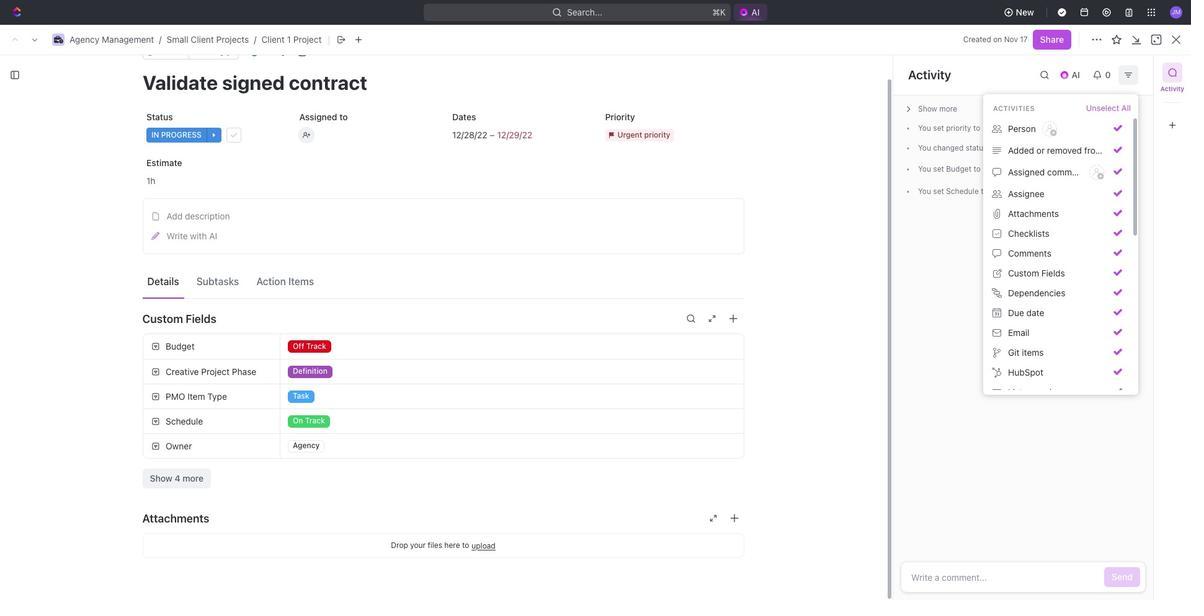 Task type: describe. For each thing, give the bounding box(es) containing it.
validate signed contract link
[[247, 240, 430, 258]]

on
[[996, 187, 1006, 196]]

0 vertical spatial share button
[[1033, 30, 1072, 50]]

due date
[[1009, 308, 1045, 318]]

git
[[1009, 348, 1020, 358]]

email
[[1009, 328, 1030, 338]]

attachments button
[[142, 504, 744, 534]]

validate
[[250, 244, 283, 254]]

1 you from the top
[[919, 124, 932, 133]]

add up schedule at left bottom
[[309, 340, 323, 349]]

automations
[[1069, 62, 1121, 73]]

task down create project schedule link
[[356, 433, 372, 442]]

risks, issues, crs
[[443, 142, 517, 153]]

to inside kickoff meeting to walkthrough process with client link
[[317, 287, 325, 298]]

custom inside dropdown button
[[142, 313, 183, 326]]

custom fields button
[[989, 264, 1128, 284]]

send button
[[1105, 568, 1141, 588]]

⌘k
[[713, 7, 726, 17]]

off
[[989, 165, 1000, 173]]

add task button right 5
[[325, 430, 377, 445]]

0 horizontal spatial 1
[[266, 102, 274, 122]]

add description
[[167, 211, 230, 222]]

assigned comments button
[[989, 161, 1128, 184]]

action items
[[257, 276, 314, 287]]

project inside custom fields element
[[201, 367, 229, 377]]

1 vertical spatial list
[[1009, 387, 1023, 398]]

hide
[[1033, 142, 1052, 153]]

add task right 5
[[340, 433, 372, 442]]

comments
[[1009, 248, 1052, 259]]

add task up customize
[[1102, 107, 1140, 118]]

task up schedule at left bottom
[[325, 340, 342, 349]]

creative production
[[220, 433, 287, 442]]

production
[[250, 433, 287, 442]]

set for schedule
[[934, 187, 945, 196]]

sidebar navigation
[[0, 53, 186, 601]]

phase
[[232, 367, 256, 377]]

comments button
[[989, 244, 1128, 264]]

show 4 more button
[[142, 469, 211, 489]]

tasks link
[[229, 139, 255, 157]]

1 vertical spatial projects
[[369, 62, 402, 73]]

add task down create
[[250, 401, 287, 412]]

asset
[[298, 538, 320, 549]]

meeting minutes
[[540, 142, 609, 153]]

priority
[[605, 112, 635, 122]]

risks, issues, crs link
[[441, 139, 517, 157]]

2
[[1058, 142, 1064, 153]]

status
[[966, 143, 988, 153]]

task sidebar navigation tab list
[[1159, 63, 1187, 135]]

set priority to
[[932, 124, 983, 133]]

task right unselect
[[1121, 107, 1140, 118]]

show
[[150, 474, 172, 484]]

1 vertical spatial small client projects link
[[304, 60, 405, 75]]

project
[[280, 380, 309, 391]]

description
[[185, 211, 230, 222]]

tree inside sidebar navigation
[[5, 333, 174, 601]]

nov
[[1005, 35, 1018, 44]]

contract
[[315, 244, 350, 254]]

task down create
[[268, 401, 287, 412]]

items
[[289, 276, 314, 287]]

drop your files here to upload
[[391, 541, 496, 551]]

set for budget
[[934, 164, 945, 174]]

1 / from the left
[[159, 34, 162, 45]]

0 vertical spatial business time image
[[54, 36, 63, 43]]

for
[[285, 538, 296, 549]]

of
[[320, 265, 329, 276]]

created
[[964, 35, 992, 44]]

issues,
[[470, 142, 499, 153]]

client
[[435, 287, 458, 298]]

priority
[[947, 124, 972, 133]]

attachments inside dropdown button
[[142, 512, 209, 525]]

risks,
[[443, 142, 468, 153]]

pencil image
[[151, 232, 160, 241]]

budget inside the task sidebar content 'section'
[[947, 164, 972, 174]]

agency management / small client projects / client 1 project |
[[70, 33, 331, 46]]

business time image inside agency management link
[[197, 65, 205, 71]]

checklists
[[1009, 228, 1050, 239]]

creation
[[323, 538, 356, 549]]

3
[[1112, 187, 1117, 196]]

assigned for assigned to
[[299, 112, 337, 122]]

person button
[[989, 117, 1128, 141]]

upload button
[[472, 542, 496, 551]]

item
[[187, 391, 205, 402]]

assigned for assigned comments
[[1009, 167, 1045, 177]]

2 horizontal spatial 1
[[1129, 63, 1133, 72]]

create project schedule
[[250, 380, 348, 391]]

process
[[381, 287, 414, 298]]

activity inside the task sidebar content 'section'
[[909, 68, 952, 82]]

projects inside agency management / small client projects / client 1 project |
[[216, 34, 249, 45]]

assigned to
[[299, 112, 348, 122]]

3 you from the top
[[919, 164, 932, 174]]

new button
[[999, 2, 1042, 22]]

schedule
[[311, 380, 348, 391]]

signed
[[285, 244, 313, 254]]

subtasks
[[197, 276, 239, 287]]

small inside agency management / small client projects / client 1 project |
[[167, 34, 188, 45]]

4 inside button
[[175, 474, 180, 484]]

client 1 project
[[215, 102, 337, 122]]

removed
[[1048, 145, 1083, 156]]

create
[[250, 380, 278, 391]]

you set schedule to on track
[[919, 187, 1026, 196]]

schedule inside the task sidebar content 'section'
[[947, 187, 979, 196]]

|
[[328, 33, 331, 46]]

all
[[1122, 103, 1131, 113]]

kickoff
[[250, 287, 279, 298]]

add right 5
[[340, 433, 354, 442]]

management for agency management
[[241, 62, 293, 73]]

walkthrough
[[328, 287, 379, 298]]

git items button
[[989, 343, 1128, 363]]

subtasks button
[[192, 270, 244, 293]]

from inside button
[[1085, 145, 1104, 156]]

meeting minutes link
[[538, 139, 609, 157]]

kanban
[[278, 142, 309, 153]]

from inside the task sidebar content 'section'
[[990, 143, 1006, 153]]

4 mins for changed status from
[[1112, 143, 1136, 153]]

files
[[428, 541, 443, 551]]

client up "8686f9yqh"
[[191, 34, 214, 45]]

ai
[[209, 231, 217, 241]]

list moved
[[1009, 387, 1052, 398]]

added or removed from list button
[[989, 141, 1128, 161]]

attachments inside button
[[1009, 209, 1059, 219]]

add task up schedule at left bottom
[[309, 340, 342, 349]]



Task type: locate. For each thing, give the bounding box(es) containing it.
task
[[1121, 107, 1140, 118], [325, 340, 342, 349], [268, 401, 287, 412], [356, 433, 372, 442]]

1 vertical spatial mins
[[1119, 164, 1136, 174]]

1 vertical spatial agency
[[209, 62, 239, 73]]

added or removed from list
[[1009, 145, 1120, 156]]

estimate
[[146, 158, 182, 168]]

dependencies
[[1009, 288, 1066, 299]]

or
[[1037, 145, 1045, 156]]

1 vertical spatial set
[[934, 164, 945, 174]]

meeting
[[281, 287, 315, 298]]

assignee
[[1009, 189, 1045, 199]]

kickoff meeting to walkthrough process with client link
[[247, 283, 458, 301]]

write with ai button
[[147, 227, 740, 246]]

schedule up owner
[[165, 416, 203, 427]]

0 vertical spatial agency management link
[[70, 34, 154, 45]]

set down changed
[[934, 164, 945, 174]]

agency inside agency management / small client projects / client 1 project |
[[70, 34, 99, 45]]

1 4 mins from the top
[[1112, 143, 1136, 153]]

1
[[287, 34, 291, 45], [1129, 63, 1133, 72], [266, 102, 274, 122]]

with left client at the top
[[416, 287, 433, 298]]

1 vertical spatial share button
[[1019, 58, 1057, 78]]

share button right 17
[[1033, 30, 1072, 50]]

1 vertical spatial custom
[[142, 313, 183, 326]]

0 horizontal spatial agency management link
[[70, 34, 154, 45]]

4 mins up "3 mins"
[[1112, 164, 1136, 174]]

scope
[[292, 265, 318, 276]]

1 vertical spatial management
[[241, 62, 293, 73]]

write
[[167, 231, 188, 241]]

0 horizontal spatial with
[[190, 231, 207, 241]]

moved
[[1025, 387, 1052, 398]]

share right 17
[[1041, 34, 1064, 45]]

management inside agency management / small client projects / client 1 project |
[[102, 34, 154, 45]]

0 horizontal spatial budget
[[165, 341, 194, 352]]

small client projects link up "8686f9yqh"
[[167, 34, 249, 45]]

1 vertical spatial creative
[[220, 433, 248, 442]]

email button
[[989, 323, 1128, 343]]

2 vertical spatial 1
[[266, 102, 274, 122]]

creative up pmo
[[165, 367, 199, 377]]

add left all on the right top
[[1102, 107, 1118, 118]]

budget
[[947, 164, 972, 174], [165, 341, 194, 352]]

1 horizontal spatial budget
[[947, 164, 972, 174]]

0 vertical spatial custom
[[1009, 268, 1040, 279]]

management
[[102, 34, 154, 45], [241, 62, 293, 73]]

0 vertical spatial management
[[102, 34, 154, 45]]

client 1 project link
[[262, 34, 322, 45]]

0 vertical spatial small
[[167, 34, 188, 45]]

2 mins from the top
[[1119, 164, 1136, 174]]

custom fields element
[[142, 334, 744, 489]]

list moved button
[[989, 383, 1128, 403]]

add task button down create
[[245, 400, 292, 415]]

1 horizontal spatial schedule
[[947, 187, 979, 196]]

activities
[[994, 104, 1036, 112]]

agency for agency management
[[209, 62, 239, 73]]

4 you from the top
[[919, 187, 932, 196]]

creative inside custom fields element
[[165, 367, 199, 377]]

1 vertical spatial with
[[416, 287, 433, 298]]

small client projects link down |
[[304, 60, 405, 75]]

custom inside button
[[1009, 268, 1040, 279]]

0 vertical spatial 1
[[287, 34, 291, 45]]

add down create
[[250, 401, 266, 412]]

budget down changed
[[947, 164, 972, 174]]

status
[[146, 112, 173, 122]]

1 vertical spatial fields
[[186, 313, 217, 326]]

0 horizontal spatial activity
[[909, 68, 952, 82]]

items
[[1022, 348, 1044, 358]]

/ up agency management
[[254, 34, 257, 45]]

write with ai
[[167, 231, 217, 241]]

0 vertical spatial creative
[[165, 367, 199, 377]]

creative for creative production
[[220, 433, 248, 442]]

0 horizontal spatial custom
[[142, 313, 183, 326]]

1 horizontal spatial fields
[[1042, 268, 1066, 279]]

due
[[1009, 308, 1025, 318]]

with
[[190, 231, 207, 241], [416, 287, 433, 298]]

0 vertical spatial 4 mins
[[1112, 143, 1136, 153]]

custom
[[1009, 268, 1040, 279], [142, 313, 183, 326]]

0 vertical spatial assigned
[[299, 112, 337, 122]]

5
[[301, 433, 306, 442]]

agency management link
[[70, 34, 154, 45], [193, 60, 296, 75]]

0 horizontal spatial small client projects link
[[167, 34, 249, 45]]

from up search tasks... text field
[[1085, 145, 1104, 156]]

you down you set budget to off track
[[919, 187, 932, 196]]

you
[[919, 124, 932, 133], [919, 143, 932, 153], [919, 164, 932, 174], [919, 187, 932, 196]]

new
[[1016, 7, 1035, 17]]

0 vertical spatial mins
[[1119, 143, 1136, 153]]

0 vertical spatial budget
[[947, 164, 972, 174]]

created on nov 17
[[964, 35, 1028, 44]]

Search tasks... text field
[[1037, 169, 1161, 187]]

0 vertical spatial with
[[190, 231, 207, 241]]

pmo item type
[[165, 391, 227, 402]]

1 horizontal spatial from
[[1085, 145, 1104, 156]]

1 vertical spatial 1
[[1129, 63, 1133, 72]]

track
[[1001, 165, 1020, 173], [1008, 187, 1026, 196]]

tree
[[5, 333, 174, 601]]

0 horizontal spatial from
[[990, 143, 1006, 153]]

budget inside custom fields element
[[165, 341, 194, 352]]

1 horizontal spatial custom fields
[[1009, 268, 1066, 279]]

project up kanban
[[278, 102, 333, 122]]

custom fields
[[1009, 268, 1066, 279], [142, 313, 217, 326]]

upload
[[472, 542, 496, 551]]

you left changed
[[919, 143, 932, 153]]

share button down 17
[[1019, 58, 1057, 78]]

from right status
[[990, 143, 1006, 153]]

activity inside task sidebar navigation tab list
[[1161, 85, 1185, 92]]

urgent
[[994, 124, 1020, 133]]

0 horizontal spatial list
[[1009, 387, 1023, 398]]

2 vertical spatial 4
[[175, 474, 180, 484]]

agency for agency management / small client projects / client 1 project |
[[70, 34, 99, 45]]

pmo
[[165, 391, 185, 402]]

1 horizontal spatial small
[[319, 62, 341, 73]]

client up "tasks"
[[215, 102, 262, 122]]

fields
[[1042, 268, 1066, 279], [186, 313, 217, 326]]

0 horizontal spatial fields
[[186, 313, 217, 326]]

1 vertical spatial share
[[1026, 62, 1050, 73]]

0 vertical spatial list
[[1106, 145, 1120, 156]]

1 horizontal spatial creative
[[220, 433, 248, 442]]

client up assigned to
[[343, 62, 367, 73]]

track for set budget to
[[1001, 165, 1020, 173]]

complete scope of work
[[250, 265, 352, 276]]

you down changed status from
[[919, 164, 932, 174]]

kickoff meeting to walkthrough process with client
[[250, 287, 458, 298]]

hide 2
[[1033, 142, 1064, 153]]

project left |
[[293, 34, 322, 45]]

custom fields inside custom fields button
[[1009, 268, 1066, 279]]

fields inside dropdown button
[[186, 313, 217, 326]]

team
[[663, 142, 685, 153]]

custom fields down details
[[142, 313, 217, 326]]

schedule inside custom fields element
[[165, 416, 203, 427]]

/ left 8686f9yqh button
[[159, 34, 162, 45]]

set left priority
[[934, 124, 945, 133]]

1 horizontal spatial 1
[[287, 34, 291, 45]]

search button
[[967, 139, 1016, 157]]

1 horizontal spatial /
[[254, 34, 257, 45]]

1 horizontal spatial with
[[416, 287, 433, 298]]

0 vertical spatial track
[[1001, 165, 1020, 173]]

1 vertical spatial track
[[1008, 187, 1026, 196]]

track right the off
[[1001, 165, 1020, 173]]

project inside agency management / small client projects / client 1 project |
[[293, 34, 322, 45]]

unselect all
[[1087, 103, 1131, 113]]

small client projects
[[319, 62, 402, 73]]

attachments
[[1009, 209, 1059, 219], [142, 512, 209, 525]]

0 horizontal spatial management
[[102, 34, 154, 45]]

2 4 mins from the top
[[1112, 164, 1136, 174]]

0 horizontal spatial attachments
[[142, 512, 209, 525]]

1 horizontal spatial small client projects link
[[304, 60, 405, 75]]

0 horizontal spatial agency
[[70, 34, 99, 45]]

assigned up assignee
[[1009, 167, 1045, 177]]

mins down all on the right top
[[1119, 143, 1136, 153]]

1 vertical spatial budget
[[165, 341, 194, 352]]

assigned up kanban
[[299, 112, 337, 122]]

mins for schedule
[[1119, 187, 1136, 196]]

1 mins from the top
[[1119, 143, 1136, 153]]

project team
[[632, 142, 685, 153]]

1 vertical spatial 4
[[1112, 164, 1117, 174]]

definition
[[220, 204, 253, 212]]

creative for creative project phase
[[165, 367, 199, 377]]

0 vertical spatial custom fields
[[1009, 268, 1066, 279]]

comments
[[1048, 167, 1090, 177]]

0 vertical spatial activity
[[909, 68, 952, 82]]

0 vertical spatial set
[[934, 124, 945, 133]]

1 vertical spatial schedule
[[165, 416, 203, 427]]

0 vertical spatial agency
[[70, 34, 99, 45]]

validate signed contract
[[250, 244, 350, 254]]

list up search tasks... text field
[[1106, 145, 1120, 156]]

schedule down you set budget to off track
[[947, 187, 979, 196]]

1 vertical spatial agency management link
[[193, 60, 296, 75]]

you left priority
[[919, 124, 932, 133]]

mins right 3
[[1119, 187, 1136, 196]]

fields down subtasks button on the top left
[[186, 313, 217, 326]]

dates
[[452, 112, 476, 122]]

0 horizontal spatial business time image
[[54, 36, 63, 43]]

1 vertical spatial 4 mins
[[1112, 164, 1136, 174]]

1 horizontal spatial management
[[241, 62, 293, 73]]

owner
[[165, 441, 192, 452]]

fields down comments button
[[1042, 268, 1066, 279]]

4 right progress
[[1112, 143, 1117, 153]]

add task button up customize
[[1095, 103, 1147, 123]]

0 vertical spatial small client projects link
[[167, 34, 249, 45]]

track right the on
[[1008, 187, 1026, 196]]

crs
[[501, 142, 517, 153]]

hubspot button
[[989, 363, 1128, 383]]

1 vertical spatial small
[[319, 62, 341, 73]]

0 vertical spatial attachments
[[1009, 209, 1059, 219]]

add task button up schedule at left bottom
[[294, 337, 347, 352]]

0 vertical spatial 4
[[1112, 143, 1117, 153]]

list
[[1106, 145, 1120, 156], [1009, 387, 1023, 398]]

meeting
[[540, 142, 574, 153]]

person
[[1009, 123, 1036, 134]]

1 horizontal spatial projects
[[369, 62, 402, 73]]

4 mins
[[1112, 143, 1136, 153], [1112, 164, 1136, 174]]

details
[[147, 276, 179, 287]]

custom fields up dependencies
[[1009, 268, 1066, 279]]

1 set from the top
[[934, 124, 945, 133]]

0 vertical spatial share
[[1041, 34, 1064, 45]]

0 vertical spatial projects
[[216, 34, 249, 45]]

4 mins for set budget to
[[1112, 164, 1136, 174]]

drop
[[391, 541, 408, 551]]

management for agency management / small client projects / client 1 project |
[[102, 34, 154, 45]]

0 horizontal spatial /
[[159, 34, 162, 45]]

custom fields inside custom fields dropdown button
[[142, 313, 217, 326]]

client up agency management
[[262, 34, 285, 45]]

with inside button
[[190, 231, 207, 241]]

custom down details
[[142, 313, 183, 326]]

attachments down "show 4 more" button
[[142, 512, 209, 525]]

1 horizontal spatial assigned
[[1009, 167, 1045, 177]]

track for set schedule to
[[1008, 187, 1026, 196]]

dependencies button
[[989, 284, 1128, 304]]

here
[[445, 541, 460, 551]]

add up write
[[167, 211, 183, 222]]

set down you set budget to off track
[[934, 187, 945, 196]]

Edit task name text field
[[142, 71, 744, 94]]

1 vertical spatial activity
[[1161, 85, 1185, 92]]

track inside you set budget to off track
[[1001, 165, 1020, 173]]

kanban link
[[275, 139, 309, 157]]

budget up creative project phase
[[165, 341, 194, 352]]

unselect
[[1087, 103, 1120, 113]]

0 horizontal spatial projects
[[216, 34, 249, 45]]

custom down comments
[[1009, 268, 1040, 279]]

0 horizontal spatial schedule
[[165, 416, 203, 427]]

1 horizontal spatial list
[[1106, 145, 1120, 156]]

2 set from the top
[[934, 164, 945, 174]]

action items button
[[252, 270, 319, 293]]

track inside you set schedule to on track
[[1008, 187, 1026, 196]]

deliverables
[[376, 538, 426, 549]]

4 up 3
[[1112, 164, 1117, 174]]

2 you from the top
[[919, 143, 932, 153]]

1 vertical spatial custom fields
[[142, 313, 217, 326]]

open
[[1016, 143, 1039, 153]]

1 horizontal spatial agency management link
[[193, 60, 296, 75]]

to inside drop your files here to upload
[[462, 541, 469, 551]]

0 vertical spatial schedule
[[947, 187, 979, 196]]

mins for budget
[[1119, 164, 1136, 174]]

1 horizontal spatial business time image
[[197, 65, 205, 71]]

list down hubspot at the bottom of page
[[1009, 387, 1023, 398]]

creative project phase
[[165, 367, 256, 377]]

2 / from the left
[[254, 34, 257, 45]]

1 vertical spatial attachments
[[142, 512, 209, 525]]

checklists button
[[989, 224, 1128, 244]]

with left ai
[[190, 231, 207, 241]]

assigned inside button
[[1009, 167, 1045, 177]]

4 for changed status from
[[1112, 143, 1117, 153]]

1 horizontal spatial activity
[[1161, 85, 1185, 92]]

attachments up checklists
[[1009, 209, 1059, 219]]

project left team
[[632, 142, 661, 153]]

4 left more
[[175, 474, 180, 484]]

1 vertical spatial assigned
[[1009, 167, 1045, 177]]

from
[[990, 143, 1006, 153], [1085, 145, 1104, 156]]

0 horizontal spatial assigned
[[299, 112, 337, 122]]

3 set from the top
[[934, 187, 945, 196]]

project up type
[[201, 367, 229, 377]]

business time image
[[54, 36, 63, 43], [197, 65, 205, 71]]

0 vertical spatial fields
[[1042, 268, 1066, 279]]

4 mins up search tasks... text field
[[1112, 143, 1136, 153]]

share down 17
[[1026, 62, 1050, 73]]

creative left production
[[220, 433, 248, 442]]

1 horizontal spatial attachments
[[1009, 209, 1059, 219]]

0 horizontal spatial small
[[167, 34, 188, 45]]

0 horizontal spatial custom fields
[[142, 313, 217, 326]]

add task button
[[1095, 103, 1147, 123], [294, 337, 347, 352], [245, 400, 292, 415], [325, 430, 377, 445]]

1 horizontal spatial custom
[[1009, 268, 1040, 279]]

task sidebar content section
[[893, 55, 1154, 601]]

project
[[293, 34, 322, 45], [278, 102, 333, 122], [632, 142, 661, 153], [201, 367, 229, 377]]

3 mins from the top
[[1119, 187, 1136, 196]]

1 vertical spatial business time image
[[197, 65, 205, 71]]

1 horizontal spatial agency
[[209, 62, 239, 73]]

4 for set budget to
[[1112, 164, 1117, 174]]

fields inside button
[[1042, 268, 1066, 279]]

0 horizontal spatial creative
[[165, 367, 199, 377]]

2 vertical spatial set
[[934, 187, 945, 196]]

1 inside agency management / small client projects / client 1 project |
[[287, 34, 291, 45]]

add
[[1102, 107, 1118, 118], [167, 211, 183, 222], [309, 340, 323, 349], [250, 401, 266, 412], [340, 433, 354, 442]]

mins up "3 mins"
[[1119, 164, 1136, 174]]

2 vertical spatial mins
[[1119, 187, 1136, 196]]

on
[[994, 35, 1003, 44]]

agency management
[[209, 62, 293, 73]]



Task type: vqa. For each thing, say whether or not it's contained in the screenshot.
do
no



